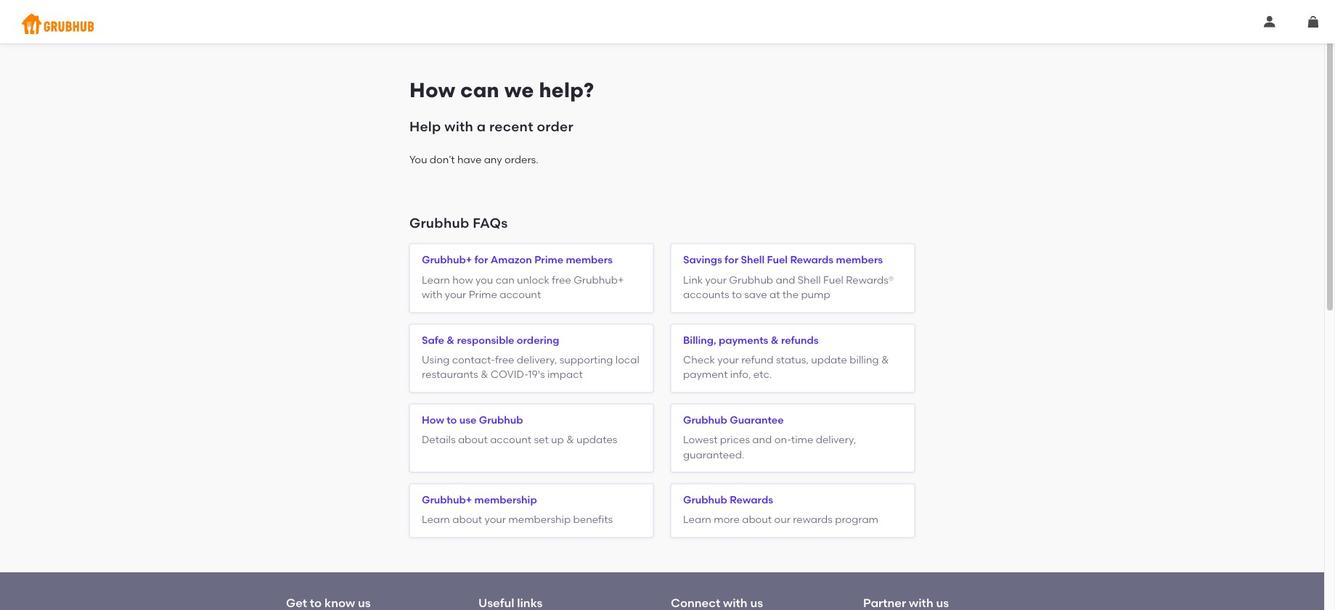 Task type: vqa. For each thing, say whether or not it's contained in the screenshot.
SHREDDED
no



Task type: describe. For each thing, give the bounding box(es) containing it.
help with a recent order
[[409, 118, 573, 135]]

grubhub+ membership
[[422, 494, 537, 507]]

details about account set up & updates
[[422, 434, 617, 447]]

grubhub faqs
[[409, 215, 508, 232]]

how to use grubhub
[[422, 414, 523, 427]]

how for how can we help?
[[409, 78, 455, 102]]

any
[[484, 154, 502, 166]]

free inside "using contact-free delivery, supporting local restaurants & covid-19's impact"
[[495, 354, 514, 367]]

grubhub for grubhub rewards
[[683, 494, 727, 507]]

1 members from the left
[[566, 254, 613, 267]]

billing
[[850, 354, 879, 367]]

orders.
[[505, 154, 538, 166]]

more
[[714, 514, 740, 527]]

payment
[[683, 369, 728, 381]]

learn about your membership benefits
[[422, 514, 613, 527]]

with inside learn how you can unlock free grubhub+ with your prime account
[[422, 289, 442, 301]]

learn more about our rewards program
[[683, 514, 878, 527]]

how
[[452, 274, 473, 287]]

learn for learn more about our rewards program
[[683, 514, 711, 527]]

faqs
[[473, 215, 508, 232]]

check
[[683, 354, 715, 367]]

contact-
[[452, 354, 495, 367]]

1 vertical spatial membership
[[508, 514, 571, 527]]

connect with us
[[671, 597, 763, 610]]

help?
[[539, 78, 594, 102]]

and inside 'link your grubhub and shell fuel rewards® accounts to save at the pump'
[[776, 274, 795, 287]]

free inside learn how you can unlock free grubhub+ with your prime account
[[552, 274, 571, 287]]

partner with us
[[863, 597, 949, 610]]

1 vertical spatial account
[[490, 434, 531, 447]]

check your refund status, update billing & payment info, etc.
[[683, 354, 889, 381]]

amazon
[[491, 254, 532, 267]]

pump
[[801, 289, 830, 301]]

updates
[[576, 434, 617, 447]]

program
[[835, 514, 878, 527]]

delivery, inside "using contact-free delivery, supporting local restaurants & covid-19's impact"
[[517, 354, 557, 367]]

recent
[[489, 118, 533, 135]]

on-
[[774, 434, 791, 447]]

responsible
[[457, 334, 514, 347]]

about for learn
[[452, 514, 482, 527]]

grubhub for grubhub guarantee
[[683, 414, 727, 427]]

using
[[422, 354, 450, 367]]

billing, payments & refunds
[[683, 334, 819, 347]]

learn how you can unlock free grubhub+ with your prime account
[[422, 274, 624, 301]]

info,
[[730, 369, 751, 381]]

1 us from the left
[[358, 597, 371, 610]]

save
[[744, 289, 767, 301]]

how can we help?
[[409, 78, 594, 102]]

& inside check your refund status, update billing & payment info, etc.
[[881, 354, 889, 367]]

the
[[782, 289, 799, 301]]

details
[[422, 434, 456, 447]]

guaranteed.
[[683, 449, 744, 461]]

safe & responsible ordering
[[422, 334, 559, 347]]

update
[[811, 354, 847, 367]]

learn for learn about your membership benefits
[[422, 514, 450, 527]]

& inside "using contact-free delivery, supporting local restaurants & covid-19's impact"
[[481, 369, 488, 381]]

grubhub up "details about account set up & updates"
[[479, 414, 523, 427]]

up
[[551, 434, 564, 447]]

impact
[[547, 369, 583, 381]]

link your grubhub and shell fuel rewards® accounts to save at the pump
[[683, 274, 894, 301]]

time
[[791, 434, 813, 447]]

can inside learn how you can unlock free grubhub+ with your prime account
[[496, 274, 515, 287]]

grubhub rewards
[[683, 494, 773, 507]]

order
[[537, 118, 573, 135]]

we
[[504, 78, 534, 102]]

19's
[[528, 369, 545, 381]]

our
[[774, 514, 790, 527]]

help
[[409, 118, 441, 135]]

to for details about account set up & updates
[[447, 414, 457, 427]]

for for grubhub+
[[474, 254, 488, 267]]

restaurants
[[422, 369, 478, 381]]

local
[[615, 354, 639, 367]]

get
[[286, 597, 307, 610]]

about left our
[[742, 514, 772, 527]]

set
[[534, 434, 549, 447]]

useful links
[[478, 597, 543, 610]]

guarantee
[[730, 414, 784, 427]]

prime inside learn how you can unlock free grubhub+ with your prime account
[[469, 289, 497, 301]]

covid-
[[491, 369, 528, 381]]

using contact-free delivery, supporting local restaurants & covid-19's impact
[[422, 354, 639, 381]]

0 vertical spatial can
[[460, 78, 499, 102]]



Task type: locate. For each thing, give the bounding box(es) containing it.
for right savings
[[725, 254, 738, 267]]

you
[[409, 154, 427, 166]]

1 vertical spatial shell
[[798, 274, 821, 287]]

have
[[457, 154, 482, 166]]

membership left benefits
[[508, 514, 571, 527]]

grubhub+ for grubhub+ for amazon prime members
[[422, 254, 472, 267]]

at
[[769, 289, 780, 301]]

grubhub+
[[422, 254, 472, 267], [574, 274, 624, 287], [422, 494, 472, 507]]

for for savings
[[725, 254, 738, 267]]

1 horizontal spatial and
[[776, 274, 795, 287]]

status,
[[776, 354, 809, 367]]

to inside 'link your grubhub and shell fuel rewards® accounts to save at the pump'
[[732, 289, 742, 301]]

for
[[474, 254, 488, 267], [725, 254, 738, 267]]

get to know us
[[286, 597, 371, 610]]

0 vertical spatial free
[[552, 274, 571, 287]]

rewards up the pump on the right top of the page
[[790, 254, 834, 267]]

learn for learn how you can unlock free grubhub+ with your prime account
[[422, 274, 450, 287]]

prime
[[534, 254, 563, 267], [469, 289, 497, 301]]

fuel up the pump on the right top of the page
[[823, 274, 844, 287]]

payments
[[719, 334, 768, 347]]

to left save
[[732, 289, 742, 301]]

1 horizontal spatial free
[[552, 274, 571, 287]]

supporting
[[559, 354, 613, 367]]

links
[[517, 597, 543, 610]]

fuel inside 'link your grubhub and shell fuel rewards® accounts to save at the pump'
[[823, 274, 844, 287]]

0 vertical spatial and
[[776, 274, 795, 287]]

etc.
[[753, 369, 772, 381]]

how
[[409, 78, 455, 102], [422, 414, 444, 427]]

1 horizontal spatial members
[[836, 254, 883, 267]]

how for how to use grubhub
[[422, 414, 444, 427]]

0 vertical spatial fuel
[[767, 254, 788, 267]]

to for useful links
[[310, 597, 322, 610]]

grubhub+ up how
[[422, 254, 472, 267]]

account down unlock
[[500, 289, 541, 301]]

1 vertical spatial prime
[[469, 289, 497, 301]]

0 horizontal spatial free
[[495, 354, 514, 367]]

and up the on the top right of the page
[[776, 274, 795, 287]]

& right billing
[[881, 354, 889, 367]]

0 vertical spatial prime
[[534, 254, 563, 267]]

2 vertical spatial to
[[310, 597, 322, 610]]

use
[[459, 414, 477, 427]]

0 horizontal spatial prime
[[469, 289, 497, 301]]

rewards
[[790, 254, 834, 267], [730, 494, 773, 507]]

small image
[[1307, 16, 1319, 28]]

savings for shell fuel rewards members
[[683, 254, 883, 267]]

0 vertical spatial membership
[[474, 494, 537, 507]]

shell up save
[[741, 254, 765, 267]]

delivery, right time
[[816, 434, 856, 447]]

your
[[705, 274, 727, 287], [445, 289, 466, 301], [717, 354, 739, 367], [485, 514, 506, 527]]

you
[[475, 274, 493, 287]]

account inside learn how you can unlock free grubhub+ with your prime account
[[500, 289, 541, 301]]

unlock
[[517, 274, 550, 287]]

grubhub+ right unlock
[[574, 274, 624, 287]]

and inside lowest prices and on-time delivery, guaranteed.
[[752, 434, 772, 447]]

us right connect
[[750, 597, 763, 610]]

for up you
[[474, 254, 488, 267]]

learn inside learn how you can unlock free grubhub+ with your prime account
[[422, 274, 450, 287]]

1 horizontal spatial us
[[750, 597, 763, 610]]

1 horizontal spatial rewards
[[790, 254, 834, 267]]

refunds
[[781, 334, 819, 347]]

can
[[460, 78, 499, 102], [496, 274, 515, 287]]

delivery, up 19's
[[517, 354, 557, 367]]

refund
[[741, 354, 774, 367]]

link
[[683, 274, 703, 287]]

us right know
[[358, 597, 371, 610]]

about down 'grubhub+ membership'
[[452, 514, 482, 527]]

0 vertical spatial shell
[[741, 254, 765, 267]]

0 vertical spatial delivery,
[[517, 354, 557, 367]]

0 horizontal spatial and
[[752, 434, 772, 447]]

0 vertical spatial to
[[732, 289, 742, 301]]

how up details
[[422, 414, 444, 427]]

your up info, on the bottom right of page
[[717, 354, 739, 367]]

grubhub up save
[[729, 274, 773, 287]]

about down the 'how to use grubhub' at the bottom left of page
[[458, 434, 488, 447]]

0 vertical spatial how
[[409, 78, 455, 102]]

lowest prices and on-time delivery, guaranteed.
[[683, 434, 856, 461]]

useful
[[478, 597, 514, 610]]

your down 'grubhub+ membership'
[[485, 514, 506, 527]]

grubhub
[[409, 215, 469, 232], [729, 274, 773, 287], [479, 414, 523, 427], [683, 414, 727, 427], [683, 494, 727, 507]]

grubhub for grubhub faqs
[[409, 215, 469, 232]]

delivery, inside lowest prices and on-time delivery, guaranteed.
[[816, 434, 856, 447]]

1 for from the left
[[474, 254, 488, 267]]

free up covid-
[[495, 354, 514, 367]]

1 horizontal spatial delivery,
[[816, 434, 856, 447]]

shell up the pump on the right top of the page
[[798, 274, 821, 287]]

0 vertical spatial account
[[500, 289, 541, 301]]

your inside learn how you can unlock free grubhub+ with your prime account
[[445, 289, 466, 301]]

0 horizontal spatial us
[[358, 597, 371, 610]]

& left refunds
[[771, 334, 779, 347]]

your inside 'link your grubhub and shell fuel rewards® accounts to save at the pump'
[[705, 274, 727, 287]]

grubhub up more
[[683, 494, 727, 507]]

can right you
[[496, 274, 515, 287]]

account left set
[[490, 434, 531, 447]]

a
[[477, 118, 486, 135]]

0 vertical spatial rewards
[[790, 254, 834, 267]]

membership up 'learn about your membership benefits'
[[474, 494, 537, 507]]

lowest
[[683, 434, 718, 447]]

grubhub inside 'link your grubhub and shell fuel rewards® accounts to save at the pump'
[[729, 274, 773, 287]]

1 vertical spatial rewards
[[730, 494, 773, 507]]

learn
[[422, 274, 450, 287], [422, 514, 450, 527], [683, 514, 711, 527]]

with for partner
[[909, 597, 933, 610]]

grubhub+ down details
[[422, 494, 472, 507]]

0 horizontal spatial delivery,
[[517, 354, 557, 367]]

connect
[[671, 597, 720, 610]]

1 vertical spatial delivery,
[[816, 434, 856, 447]]

fuel
[[767, 254, 788, 267], [823, 274, 844, 287]]

ordering
[[517, 334, 559, 347]]

to left use
[[447, 414, 457, 427]]

grubhub+ for grubhub+ membership
[[422, 494, 472, 507]]

& right up
[[566, 434, 574, 447]]

your up the accounts
[[705, 274, 727, 287]]

about for details
[[458, 434, 488, 447]]

membership
[[474, 494, 537, 507], [508, 514, 571, 527]]

us for partner with us
[[936, 597, 949, 610]]

0 horizontal spatial members
[[566, 254, 613, 267]]

to right get
[[310, 597, 322, 610]]

members up learn how you can unlock free grubhub+ with your prime account on the left
[[566, 254, 613, 267]]

with left 'a' at the left top of page
[[444, 118, 473, 135]]

1 vertical spatial to
[[447, 414, 457, 427]]

can up 'a' at the left top of page
[[460, 78, 499, 102]]

rewards
[[793, 514, 833, 527]]

1 vertical spatial how
[[422, 414, 444, 427]]

2 vertical spatial grubhub+
[[422, 494, 472, 507]]

1 horizontal spatial to
[[447, 414, 457, 427]]

benefits
[[573, 514, 613, 527]]

0 horizontal spatial fuel
[[767, 254, 788, 267]]

your down how
[[445, 289, 466, 301]]

partner
[[863, 597, 906, 610]]

2 members from the left
[[836, 254, 883, 267]]

1 vertical spatial and
[[752, 434, 772, 447]]

billing,
[[683, 334, 716, 347]]

safe
[[422, 334, 444, 347]]

with up safe
[[422, 289, 442, 301]]

grubhub guarantee
[[683, 414, 784, 427]]

free
[[552, 274, 571, 287], [495, 354, 514, 367]]

&
[[447, 334, 455, 347], [771, 334, 779, 347], [881, 354, 889, 367], [481, 369, 488, 381], [566, 434, 574, 447]]

accounts
[[683, 289, 729, 301]]

free right unlock
[[552, 274, 571, 287]]

with for connect
[[723, 597, 747, 610]]

with right connect
[[723, 597, 747, 610]]

prices
[[720, 434, 750, 447]]

how up help
[[409, 78, 455, 102]]

shell inside 'link your grubhub and shell fuel rewards® accounts to save at the pump'
[[798, 274, 821, 287]]

0 horizontal spatial to
[[310, 597, 322, 610]]

0 horizontal spatial for
[[474, 254, 488, 267]]

prime up unlock
[[534, 254, 563, 267]]

savings
[[683, 254, 722, 267]]

and
[[776, 274, 795, 287], [752, 434, 772, 447]]

grubhub left faqs
[[409, 215, 469, 232]]

us for connect with us
[[750, 597, 763, 610]]

grubhub+ for amazon prime members
[[422, 254, 613, 267]]

1 vertical spatial free
[[495, 354, 514, 367]]

grubhub logo image
[[22, 9, 94, 38]]

with right partner
[[909, 597, 933, 610]]

2 horizontal spatial to
[[732, 289, 742, 301]]

& right safe
[[447, 334, 455, 347]]

3 us from the left
[[936, 597, 949, 610]]

with for help
[[444, 118, 473, 135]]

learn down 'grubhub+ membership'
[[422, 514, 450, 527]]

1 horizontal spatial fuel
[[823, 274, 844, 287]]

delivery,
[[517, 354, 557, 367], [816, 434, 856, 447]]

small image
[[1264, 16, 1276, 28]]

grubhub+ inside learn how you can unlock free grubhub+ with your prime account
[[574, 274, 624, 287]]

us right partner
[[936, 597, 949, 610]]

grubhub up lowest
[[683, 414, 727, 427]]

learn left how
[[422, 274, 450, 287]]

1 vertical spatial fuel
[[823, 274, 844, 287]]

members up rewards® at top
[[836, 254, 883, 267]]

shell
[[741, 254, 765, 267], [798, 274, 821, 287]]

us
[[358, 597, 371, 610], [750, 597, 763, 610], [936, 597, 949, 610]]

learn left more
[[683, 514, 711, 527]]

prime down you
[[469, 289, 497, 301]]

1 vertical spatial can
[[496, 274, 515, 287]]

2 horizontal spatial us
[[936, 597, 949, 610]]

your inside check your refund status, update billing & payment info, etc.
[[717, 354, 739, 367]]

2 for from the left
[[725, 254, 738, 267]]

fuel up 'link your grubhub and shell fuel rewards® accounts to save at the pump'
[[767, 254, 788, 267]]

and left the on-
[[752, 434, 772, 447]]

to
[[732, 289, 742, 301], [447, 414, 457, 427], [310, 597, 322, 610]]

account
[[500, 289, 541, 301], [490, 434, 531, 447]]

1 horizontal spatial for
[[725, 254, 738, 267]]

1 vertical spatial grubhub+
[[574, 274, 624, 287]]

you don't have any orders.
[[409, 154, 538, 166]]

& down contact-
[[481, 369, 488, 381]]

1 horizontal spatial prime
[[534, 254, 563, 267]]

don't
[[430, 154, 455, 166]]

0 horizontal spatial rewards
[[730, 494, 773, 507]]

0 horizontal spatial shell
[[741, 254, 765, 267]]

1 horizontal spatial shell
[[798, 274, 821, 287]]

2 us from the left
[[750, 597, 763, 610]]

know
[[325, 597, 355, 610]]

rewards®
[[846, 274, 894, 287]]

0 vertical spatial grubhub+
[[422, 254, 472, 267]]

rewards up more
[[730, 494, 773, 507]]

about
[[458, 434, 488, 447], [452, 514, 482, 527], [742, 514, 772, 527]]

with
[[444, 118, 473, 135], [422, 289, 442, 301], [723, 597, 747, 610], [909, 597, 933, 610]]



